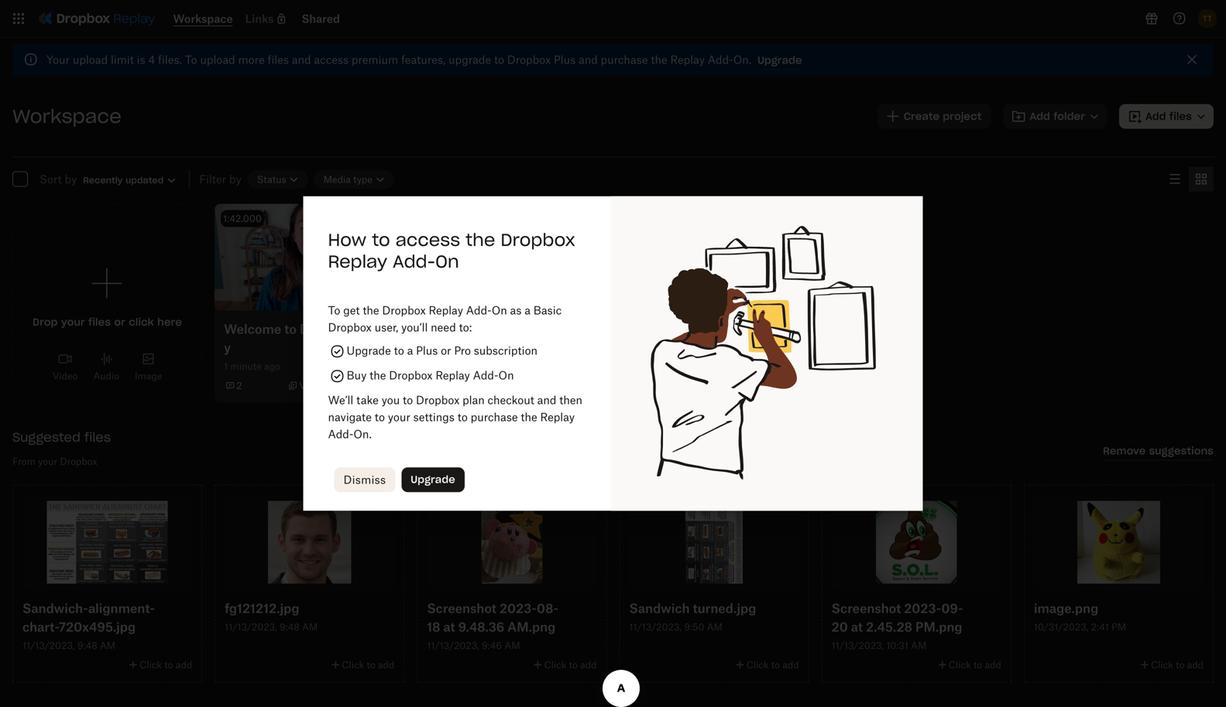 Task type: describe. For each thing, give the bounding box(es) containing it.
click for image.png
[[1151, 660, 1173, 672]]

1
[[224, 361, 228, 372]]

1 upload from the left
[[73, 53, 108, 66]]

y
[[224, 340, 231, 355]]

on inside to get the dropbox replay add-on as a basic dropbox user, you'll need to:
[[492, 304, 507, 317]]

image.png 10/31/2023, 2:41 pm
[[1034, 602, 1126, 634]]

access inside how to access the dropbox replay add-on
[[395, 229, 460, 251]]

filter
[[199, 173, 226, 186]]

click for sandwich turned.jpg
[[746, 660, 769, 672]]

shared
[[302, 12, 340, 25]]

ago inside pikapika 7 minutes ago
[[472, 342, 488, 354]]

20 at 2.45.28 pm.png
[[832, 620, 962, 635]]

your inside we'll take you to dropbox plan checkout and then navigate to your settings to purchase the replay add-on.
[[388, 411, 410, 424]]

get
[[343, 304, 360, 317]]

10:31
[[886, 641, 909, 652]]

links
[[245, 12, 274, 25]]

click to add for sandwich-alignment- chart-720x495.jpg
[[140, 660, 192, 672]]

9:50
[[684, 622, 704, 634]]

09-
[[941, 602, 963, 617]]

to inside how to access the dropbox replay add-on
[[372, 229, 390, 251]]

the inside to get the dropbox replay add-on as a basic dropbox user, you'll need to:
[[363, 304, 379, 317]]

alignment-
[[88, 602, 155, 617]]

add- inside alert
[[708, 53, 733, 66]]

basic
[[533, 304, 562, 317]]

in progress button
[[316, 379, 397, 392]]

by for sort by
[[65, 173, 77, 186]]

add- inside to get the dropbox replay add-on as a basic dropbox user, you'll need to:
[[466, 304, 492, 317]]

welcome to dropbox repla
[[224, 322, 389, 337]]

dropbox inside alert
[[507, 53, 551, 66]]

as
[[510, 304, 522, 317]]

2 horizontal spatial and
[[579, 53, 598, 66]]

11/13/2023, inside screenshot 2023-09- 20 at 2.45.28 pm.png 11/13/2023, 10:31 am
[[832, 641, 884, 652]]

add for image.png
[[1187, 660, 1204, 672]]

image
[[135, 371, 162, 382]]

am inside screenshot 2023-09- 20 at 2.45.28 pm.png 11/13/2023, 10:31 am
[[911, 641, 927, 652]]

screenshot 2023-09- 20 at 2.45.28 pm.png 11/13/2023, 10:31 am
[[832, 602, 963, 652]]

click to add for image.png
[[1151, 660, 1204, 672]]

08-
[[537, 602, 559, 617]]

add for sandwich-alignment- chart-720x495.jpg
[[176, 660, 192, 672]]

1 vertical spatial a
[[407, 344, 413, 358]]

4
[[148, 53, 155, 66]]

1:42.000
[[223, 213, 262, 225]]

fg121212.jpg 11/13/2023, 9:48 am
[[225, 602, 318, 634]]

access inside alert
[[314, 53, 349, 66]]

dismiss
[[344, 474, 386, 487]]

from
[[12, 456, 36, 468]]

1 2 from the left
[[236, 380, 242, 392]]

we'll
[[328, 394, 353, 407]]

dropbox inside we'll take you to dropbox plan checkout and then navigate to your settings to purchase the replay add-on.
[[416, 394, 460, 407]]

filter by
[[199, 173, 241, 186]]

7
[[426, 342, 431, 354]]

dropbox down the suggested files
[[60, 456, 97, 468]]

sandwich turned.jpg 11/13/2023, 9:50 am
[[629, 602, 756, 634]]

plus inside how to access the dropbox replay add-on dialog
[[416, 344, 438, 358]]

minutes
[[434, 342, 470, 354]]

the inside we'll take you to dropbox plan checkout and then navigate to your settings to purchase the replay add-on.
[[521, 411, 537, 424]]

11/13/2023, inside the fg121212.jpg 11/13/2023, 9:48 am
[[225, 622, 277, 634]]

click for sandwich-alignment- chart-720x495.jpg
[[140, 660, 162, 672]]

click to add for screenshot 2023-09- 20 at 2.45.28 pm.png
[[949, 660, 1001, 672]]

from your dropbox
[[12, 456, 97, 468]]

limit
[[111, 53, 134, 66]]

replay inside alert
[[670, 53, 705, 66]]

add for screenshot 2023-08- 18 at 9.48.36 am.png
[[580, 660, 597, 672]]

how to access the dropbox replay add-on
[[328, 229, 575, 273]]

suggested
[[12, 430, 80, 446]]

dropbox down get
[[328, 321, 372, 334]]

chart-
[[22, 620, 59, 635]]

0 horizontal spatial your
[[38, 456, 57, 468]]

your upload limit is 4 files. to upload more files and access premium features, upgrade to dropbox plus and purchase the replay add-on. alert
[[12, 44, 1214, 76]]

pikapika 7 minutes ago
[[426, 322, 488, 354]]

buy
[[347, 369, 367, 382]]

on. inside alert
[[733, 53, 751, 66]]

user,
[[375, 321, 398, 334]]

click to add for screenshot 2023-08- 18 at 9.48.36 am.png
[[544, 660, 597, 672]]

to inside to get the dropbox replay add-on as a basic dropbox user, you'll need to:
[[328, 304, 340, 317]]

navigate
[[328, 411, 372, 424]]

2:41
[[1091, 622, 1109, 634]]

replay inside how to access the dropbox replay add-on
[[328, 251, 387, 273]]

click for fg121212.jpg
[[342, 660, 364, 672]]

dropbox up you
[[389, 369, 433, 382]]

1 horizontal spatial workspace
[[173, 12, 233, 25]]

18 at 9.48.36 am.png
[[427, 620, 556, 635]]

2 2 from the left
[[439, 380, 444, 392]]

replay inside to get the dropbox replay add-on as a basic dropbox user, you'll need to:
[[429, 304, 463, 317]]

your upload limit is 4 files. to upload more files and access premium features, upgrade to dropbox plus and purchase the replay add-on.
[[46, 53, 751, 66]]

checkout
[[488, 394, 534, 407]]

720x495.jpg
[[59, 620, 136, 635]]

screenshot 2023- for 08-
[[427, 602, 537, 617]]

to inside your upload limit is 4 files. to upload more files and access premium features, upgrade to dropbox plus and purchase the replay add-on. alert
[[494, 53, 504, 66]]

sort by
[[40, 173, 77, 186]]

pm
[[1112, 622, 1126, 634]]

9:48 inside the fg121212.jpg 11/13/2023, 9:48 am
[[279, 622, 300, 634]]

9:46
[[482, 641, 502, 652]]

features,
[[401, 53, 446, 66]]

10/31/2023,
[[1034, 622, 1088, 634]]

sandwich turned.jpg
[[629, 602, 756, 617]]

you'll
[[401, 321, 428, 334]]

on inside how to access the dropbox replay add-on
[[435, 251, 459, 273]]

click for screenshot 2023-09- 20 at 2.45.28 pm.png
[[949, 660, 971, 672]]

replay inside we'll take you to dropbox plan checkout and then navigate to your settings to purchase the replay add-on.
[[540, 411, 575, 424]]

suggested files
[[12, 430, 111, 446]]

in progress
[[328, 380, 380, 391]]

subscription
[[474, 344, 538, 358]]

in
[[328, 380, 337, 391]]

or
[[441, 344, 451, 358]]

your
[[46, 53, 70, 66]]

screenshot 2023- for 09-
[[832, 602, 941, 617]]

settings
[[413, 411, 455, 424]]



Task type: locate. For each thing, give the bounding box(es) containing it.
is
[[137, 53, 145, 66]]

plus inside alert
[[554, 53, 576, 66]]

v1 for 2
[[299, 380, 310, 392]]

progress
[[340, 380, 380, 391]]

1 horizontal spatial screenshot 2023-
[[832, 602, 941, 617]]

purchase inside alert
[[601, 53, 648, 66]]

sandwich-
[[22, 602, 88, 617]]

upgrade for upgrade to a plus or pro subscription
[[347, 344, 391, 358]]

the
[[651, 53, 667, 66], [466, 229, 495, 251], [363, 304, 379, 317], [370, 369, 386, 382], [521, 411, 537, 424]]

then
[[559, 394, 582, 407]]

0 vertical spatial on.
[[733, 53, 751, 66]]

0 vertical spatial plus
[[554, 53, 576, 66]]

screenshot 2023-08- 18 at 9.48.36 am.png 11/13/2023, 9:46 am
[[427, 602, 559, 652]]

your right from
[[38, 456, 57, 468]]

0 vertical spatial a
[[525, 304, 531, 317]]

1 horizontal spatial access
[[395, 229, 460, 251]]

sort
[[40, 173, 62, 186]]

a inside to get the dropbox replay add-on as a basic dropbox user, you'll need to:
[[525, 304, 531, 317]]

3 click to add from the left
[[746, 660, 799, 672]]

replay logo - go to homepage image
[[31, 6, 161, 31]]

2 add from the left
[[378, 660, 394, 672]]

0 horizontal spatial plus
[[416, 344, 438, 358]]

2 screenshot 2023- from the left
[[427, 602, 537, 617]]

am inside the sandwich turned.jpg 11/13/2023, 9:50 am
[[707, 622, 723, 634]]

0 horizontal spatial by
[[65, 173, 77, 186]]

1 vertical spatial purchase
[[471, 411, 518, 424]]

9:48 down 720x495.jpg
[[77, 641, 97, 652]]

need
[[431, 321, 456, 334]]

1 vertical spatial plus
[[416, 344, 438, 358]]

6 add from the left
[[1187, 660, 1204, 672]]

1 horizontal spatial to
[[328, 304, 340, 317]]

ago right pro
[[472, 342, 488, 354]]

0 vertical spatial files
[[268, 53, 289, 66]]

a left 7
[[407, 344, 413, 358]]

take
[[356, 394, 379, 407]]

0 vertical spatial upgrade
[[347, 344, 391, 358]]

0 vertical spatial 9:48
[[279, 622, 300, 634]]

1 add from the left
[[176, 660, 192, 672]]

files right more
[[268, 53, 289, 66]]

0 horizontal spatial screenshot 2023-
[[427, 602, 537, 617]]

1 vertical spatial to
[[328, 304, 340, 317]]

by right sort
[[65, 173, 77, 186]]

1 v1 from the left
[[299, 380, 310, 392]]

1 click from the left
[[140, 660, 162, 672]]

0 horizontal spatial upgrade
[[347, 344, 391, 358]]

list view image
[[1166, 170, 1184, 189]]

1 vertical spatial access
[[395, 229, 460, 251]]

add for screenshot 2023-09- 20 at 2.45.28 pm.png
[[985, 660, 1001, 672]]

pikapika
[[426, 322, 478, 337]]

premium
[[352, 53, 398, 66]]

1 screenshot 2023- from the left
[[832, 602, 941, 617]]

screenshot 2023-
[[832, 602, 941, 617], [427, 602, 537, 617]]

4 click from the left
[[949, 660, 971, 672]]

2 click from the left
[[342, 660, 364, 672]]

2 upload from the left
[[200, 53, 235, 66]]

dropbox right upgrade
[[507, 53, 551, 66]]

to get the dropbox replay add-on as a basic dropbox user, you'll need to:
[[328, 304, 562, 334]]

0 horizontal spatial 2
[[236, 380, 242, 392]]

screenshot 2023- up "20 at 2.45.28 pm.png"
[[832, 602, 941, 617]]

more
[[238, 53, 265, 66]]

0 horizontal spatial on.
[[354, 428, 372, 441]]

on down the subscription
[[498, 369, 514, 382]]

to left get
[[328, 304, 340, 317]]

your down you
[[388, 411, 410, 424]]

1 horizontal spatial 9:48
[[279, 622, 300, 634]]

1 horizontal spatial v1
[[509, 380, 520, 392]]

1 vertical spatial on.
[[354, 428, 372, 441]]

0 horizontal spatial and
[[292, 53, 311, 66]]

sandwich-alignment- chart-720x495.jpg 11/13/2023, 9:48 am
[[22, 602, 155, 652]]

am inside sandwich-alignment- chart-720x495.jpg 11/13/2023, 9:48 am
[[100, 641, 115, 652]]

add- inside we'll take you to dropbox plan checkout and then navigate to your settings to purchase the replay add-on.
[[328, 428, 354, 441]]

click for screenshot 2023-08- 18 at 9.48.36 am.png
[[544, 660, 566, 672]]

purchase
[[601, 53, 648, 66], [471, 411, 518, 424]]

2 up settings
[[439, 380, 444, 392]]

upload left more
[[200, 53, 235, 66]]

5 click to add from the left
[[544, 660, 597, 672]]

you
[[382, 394, 400, 407]]

am inside the fg121212.jpg 11/13/2023, 9:48 am
[[302, 622, 318, 634]]

0 vertical spatial workspace
[[173, 12, 233, 25]]

click
[[140, 660, 162, 672], [342, 660, 364, 672], [746, 660, 769, 672], [949, 660, 971, 672], [544, 660, 566, 672], [1151, 660, 1173, 672]]

0 vertical spatial to
[[185, 53, 197, 66]]

1 click to add from the left
[[140, 660, 192, 672]]

to
[[494, 53, 504, 66], [372, 229, 390, 251], [394, 344, 404, 358], [403, 394, 413, 407], [375, 411, 385, 424], [458, 411, 468, 424], [164, 660, 173, 672], [367, 660, 375, 672], [771, 660, 780, 672], [974, 660, 982, 672], [569, 660, 578, 672], [1176, 660, 1185, 672]]

11/13/2023, inside the sandwich turned.jpg 11/13/2023, 9:50 am
[[629, 622, 682, 634]]

the inside how to access the dropbox replay add-on
[[466, 229, 495, 251]]

ago inside welcome to dropbox repla y 1 minute ago
[[264, 361, 280, 372]]

to inside alert
[[185, 53, 197, 66]]

0 vertical spatial on
[[435, 251, 459, 273]]

add- inside how to access the dropbox replay add-on
[[393, 251, 435, 273]]

upgrade down settings
[[411, 474, 455, 487]]

to:
[[459, 321, 472, 334]]

how
[[328, 229, 367, 251]]

workspace link
[[173, 12, 233, 26], [173, 12, 233, 25]]

dropbox inside how to access the dropbox replay add-on
[[501, 229, 575, 251]]

minute
[[230, 361, 262, 372]]

upgrade to a plus or pro subscription
[[347, 344, 538, 358]]

0 horizontal spatial ago
[[264, 361, 280, 372]]

6 click to add from the left
[[1151, 660, 1204, 672]]

1 horizontal spatial ago
[[472, 342, 488, 354]]

screenshot 2023- inside screenshot 2023-09- 20 at 2.45.28 pm.png 11/13/2023, 10:31 am
[[832, 602, 941, 617]]

upload
[[73, 53, 108, 66], [200, 53, 235, 66]]

on up to get the dropbox replay add-on as a basic dropbox user, you'll need to:
[[435, 251, 459, 273]]

welcome to dropbox repla y 1 minute ago
[[224, 322, 389, 372]]

files inside alert
[[268, 53, 289, 66]]

dismiss button
[[334, 468, 395, 493]]

11/13/2023, down chart-
[[22, 641, 75, 652]]

click to add
[[140, 660, 192, 672], [342, 660, 394, 672], [746, 660, 799, 672], [949, 660, 1001, 672], [544, 660, 597, 672], [1151, 660, 1204, 672]]

2 vertical spatial on
[[498, 369, 514, 382]]

2
[[236, 380, 242, 392], [439, 380, 444, 392]]

1 vertical spatial ago
[[264, 361, 280, 372]]

files
[[268, 53, 289, 66], [84, 430, 111, 446]]

4 click to add from the left
[[949, 660, 1001, 672]]

2 v1 from the left
[[509, 380, 520, 392]]

1 horizontal spatial upgrade
[[411, 474, 455, 487]]

v1 left in
[[299, 380, 310, 392]]

a right 'as'
[[525, 304, 531, 317]]

screenshot 2023- inside screenshot 2023-08- 18 at 9.48.36 am.png 11/13/2023, 9:46 am
[[427, 602, 537, 617]]

5 add from the left
[[580, 660, 597, 672]]

audio
[[93, 371, 119, 382]]

6 click from the left
[[1151, 660, 1173, 672]]

files up from your dropbox
[[84, 430, 111, 446]]

0 horizontal spatial a
[[407, 344, 413, 358]]

4 add from the left
[[985, 660, 1001, 672]]

v1
[[299, 380, 310, 392], [509, 380, 520, 392]]

1 horizontal spatial plus
[[554, 53, 576, 66]]

1 by from the left
[[65, 173, 77, 186]]

9:48 down fg121212.jpg
[[279, 622, 300, 634]]

on left 'as'
[[492, 304, 507, 317]]

1 vertical spatial your
[[38, 456, 57, 468]]

0 vertical spatial ago
[[472, 342, 488, 354]]

11/13/2023, left 10:31
[[832, 641, 884, 652]]

plus
[[554, 53, 576, 66], [416, 344, 438, 358]]

upgrade inside upgrade button
[[411, 474, 455, 487]]

fg121212.jpg
[[225, 602, 299, 617]]

1 vertical spatial files
[[84, 430, 111, 446]]

1 vertical spatial on
[[492, 304, 507, 317]]

1 horizontal spatial your
[[388, 411, 410, 424]]

3 add from the left
[[783, 660, 799, 672]]

add-
[[708, 53, 733, 66], [393, 251, 435, 273], [466, 304, 492, 317], [473, 369, 498, 382], [328, 428, 354, 441]]

0 horizontal spatial files
[[84, 430, 111, 446]]

upgrade button
[[401, 468, 465, 493]]

workspace
[[173, 12, 233, 25], [12, 105, 122, 128]]

dropbox up settings
[[416, 394, 460, 407]]

on. inside we'll take you to dropbox plan checkout and then navigate to your settings to purchase the replay add-on.
[[354, 428, 372, 441]]

2 click to add from the left
[[342, 660, 394, 672]]

am inside screenshot 2023-08- 18 at 9.48.36 am.png 11/13/2023, 9:46 am
[[505, 641, 520, 652]]

dropbox up basic
[[501, 229, 575, 251]]

11/13/2023, left the 9:46
[[427, 641, 479, 652]]

0 vertical spatial access
[[314, 53, 349, 66]]

0 horizontal spatial workspace
[[12, 105, 122, 128]]

click to add for fg121212.jpg
[[342, 660, 394, 672]]

pro
[[454, 344, 471, 358]]

1 horizontal spatial upload
[[200, 53, 235, 66]]

1 horizontal spatial and
[[537, 394, 556, 407]]

dropbox up you'll
[[382, 304, 426, 317]]

11/13/2023, left 9:50
[[629, 622, 682, 634]]

tab list
[[1163, 167, 1214, 192]]

9:48 inside sandwich-alignment- chart-720x495.jpg 11/13/2023, 9:48 am
[[77, 641, 97, 652]]

buy the dropbox replay add-on
[[347, 369, 514, 382]]

1 vertical spatial 9:48
[[77, 641, 97, 652]]

shared link
[[302, 12, 340, 26], [302, 12, 340, 25]]

by right filter in the top of the page
[[229, 173, 241, 186]]

image.png
[[1034, 602, 1098, 617]]

upgrade for upgrade
[[411, 474, 455, 487]]

1 horizontal spatial files
[[268, 53, 289, 66]]

how to access the dropbox replay add-on dialog
[[303, 197, 923, 511]]

screenshot 2023- up 18 at 9.48.36 am.png
[[427, 602, 537, 617]]

0 horizontal spatial to
[[185, 53, 197, 66]]

am
[[302, 622, 318, 634], [707, 622, 723, 634], [100, 641, 115, 652], [911, 641, 927, 652], [505, 641, 520, 652]]

to right files.
[[185, 53, 197, 66]]

and
[[292, 53, 311, 66], [579, 53, 598, 66], [537, 394, 556, 407]]

0 horizontal spatial access
[[314, 53, 349, 66]]

1 horizontal spatial a
[[525, 304, 531, 317]]

files.
[[158, 53, 182, 66]]

1 horizontal spatial by
[[229, 173, 241, 186]]

on
[[435, 251, 459, 273], [492, 304, 507, 317], [498, 369, 514, 382]]

11/13/2023,
[[225, 622, 277, 634], [629, 622, 682, 634], [22, 641, 75, 652], [832, 641, 884, 652], [427, 641, 479, 652]]

add for sandwich turned.jpg
[[783, 660, 799, 672]]

0 horizontal spatial purchase
[[471, 411, 518, 424]]

v1 up checkout
[[509, 380, 520, 392]]

3 click from the left
[[746, 660, 769, 672]]

0 horizontal spatial upload
[[73, 53, 108, 66]]

add for fg121212.jpg
[[378, 660, 394, 672]]

replay
[[670, 53, 705, 66], [328, 251, 387, 273], [429, 304, 463, 317], [436, 369, 470, 382], [540, 411, 575, 424]]

11/13/2023, inside screenshot 2023-08- 18 at 9.48.36 am.png 11/13/2023, 9:46 am
[[427, 641, 479, 652]]

1 vertical spatial workspace
[[12, 105, 122, 128]]

ago right minute
[[264, 361, 280, 372]]

dropbox
[[507, 53, 551, 66], [501, 229, 575, 251], [382, 304, 426, 317], [328, 321, 372, 334], [389, 369, 433, 382], [416, 394, 460, 407], [60, 456, 97, 468]]

and inside we'll take you to dropbox plan checkout and then navigate to your settings to purchase the replay add-on.
[[537, 394, 556, 407]]

purchase inside we'll take you to dropbox plan checkout and then navigate to your settings to purchase the replay add-on.
[[471, 411, 518, 424]]

2 down minute
[[236, 380, 242, 392]]

upload left limit
[[73, 53, 108, 66]]

1 vertical spatial upgrade
[[411, 474, 455, 487]]

by for filter by
[[229, 173, 241, 186]]

workspace down your in the top left of the page
[[12, 105, 122, 128]]

upgrade
[[448, 53, 491, 66]]

5 click from the left
[[544, 660, 566, 672]]

the inside your upload limit is 4 files. to upload more files and access premium features, upgrade to dropbox plus and purchase the replay add-on. alert
[[651, 53, 667, 66]]

11/13/2023, down fg121212.jpg
[[225, 622, 277, 634]]

tile view image
[[1192, 170, 1211, 189]]

0 vertical spatial purchase
[[601, 53, 648, 66]]

upgrade up buy
[[347, 344, 391, 358]]

11/13/2023, inside sandwich-alignment- chart-720x495.jpg 11/13/2023, 9:48 am
[[22, 641, 75, 652]]

0 vertical spatial your
[[388, 411, 410, 424]]

your
[[388, 411, 410, 424], [38, 456, 57, 468]]

access
[[314, 53, 349, 66], [395, 229, 460, 251]]

we'll take you to dropbox plan checkout and then navigate to your settings to purchase the replay add-on.
[[328, 394, 582, 441]]

on.
[[733, 53, 751, 66], [354, 428, 372, 441]]

ago
[[472, 342, 488, 354], [264, 361, 280, 372]]

0 horizontal spatial v1
[[299, 380, 310, 392]]

2 by from the left
[[229, 173, 241, 186]]

video
[[52, 371, 78, 382]]

0 horizontal spatial 9:48
[[77, 641, 97, 652]]

plan
[[462, 394, 485, 407]]

1 horizontal spatial on.
[[733, 53, 751, 66]]

upgrade
[[347, 344, 391, 358], [411, 474, 455, 487]]

v1 for 7 minutes ago
[[509, 380, 520, 392]]

9:48
[[279, 622, 300, 634], [77, 641, 97, 652]]

workspace up files.
[[173, 12, 233, 25]]

by
[[65, 173, 77, 186], [229, 173, 241, 186]]

click to add for sandwich turned.jpg
[[746, 660, 799, 672]]

1 horizontal spatial purchase
[[601, 53, 648, 66]]

1 horizontal spatial 2
[[439, 380, 444, 392]]



Task type: vqa. For each thing, say whether or not it's contained in the screenshot.
ACCESS inside How to access the Dropbox Replay Add-On
yes



